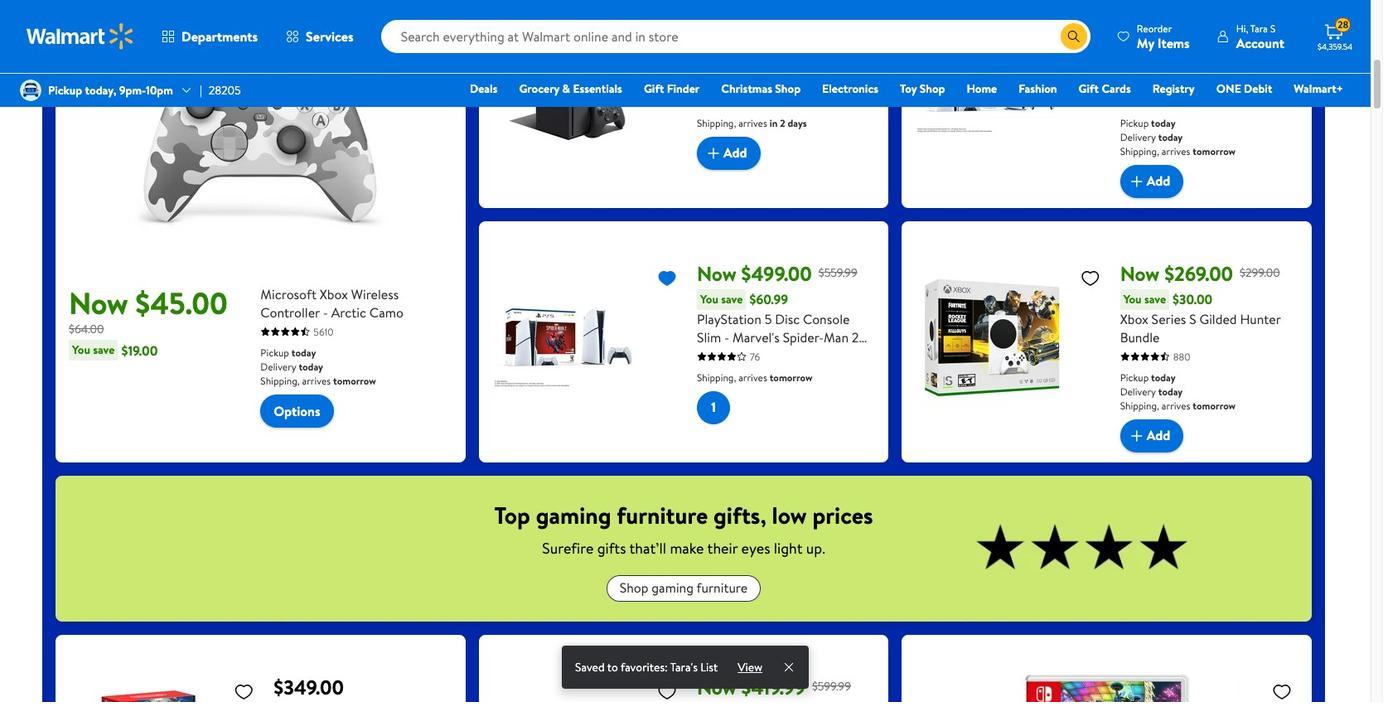 Task type: vqa. For each thing, say whether or not it's contained in the screenshot.
the rightmost "OFFERS"
no



Task type: describe. For each thing, give the bounding box(es) containing it.
disc for now $499.00 $559.99
[[775, 310, 800, 328]]

arctic
[[331, 303, 366, 321]]

series for $269.00
[[1152, 310, 1187, 328]]

you for now $499.00 $559.99
[[700, 291, 719, 307]]

spider-
[[783, 328, 824, 346]]

view button
[[731, 646, 769, 689]]

shop inside button
[[620, 579, 649, 597]]

you save $150.00 xbox series x video game console, black
[[697, 36, 848, 92]]

favorites:
[[621, 659, 668, 676]]

add button for $269.00
[[1121, 165, 1184, 198]]

now $269.00 $299.00
[[1121, 259, 1281, 287]]

$150.00
[[750, 36, 795, 54]]

save inside now $45.00 $64.00 you save $19.00
[[93, 342, 115, 358]]

$19.00
[[121, 341, 158, 359]]

reorder
[[1137, 21, 1172, 35]]

arrives down 76
[[739, 370, 767, 384]]

- for now $499.00 $559.99
[[725, 328, 730, 346]]

services button
[[272, 17, 368, 56]]

xbox for now $269.00
[[1121, 310, 1149, 328]]

- for now $499.00 $559.00
[[1148, 73, 1153, 92]]

now $45.00 $64.00 you save $19.00
[[69, 282, 228, 359]]

warfare
[[1121, 92, 1166, 110]]

bundle inside you save $60.99 playstation 5 disc console slim - marvel's spider-man 2 bundle
[[697, 346, 737, 364]]

5 for now $499.00 $559.00
[[1188, 55, 1195, 73]]

|
[[200, 82, 202, 99]]

arrives down 880
[[1162, 398, 1191, 412]]

in
[[770, 116, 778, 130]]

pickup today delivery today shipping, arrives tomorrow down 5610
[[261, 345, 376, 388]]

28205
[[209, 82, 241, 99]]

top
[[494, 499, 531, 531]]

bundle inside you save $60.00 playstation 5 disc console slim - call of duty modern warfare iii bundle
[[1183, 92, 1223, 110]]

shop gaming furniture button
[[607, 575, 761, 601]]

$419.99
[[742, 673, 806, 701]]

now for now $499.00 $559.00
[[1121, 5, 1160, 33]]

gilded
[[1200, 310, 1237, 328]]

add for $269.00
[[1147, 172, 1171, 190]]

you save $60.00 playstation 5 disc console slim - call of duty modern warfare iii bundle
[[1121, 36, 1273, 110]]

video
[[777, 55, 811, 73]]

pickup today delivery today shipping, arrives tomorrow for now $269.00
[[1121, 370, 1236, 412]]

up.
[[806, 538, 825, 558]]

you for now $269.00 $299.00
[[1124, 291, 1142, 307]]

tara's
[[670, 659, 698, 676]]

arrives left the in
[[739, 116, 767, 130]]

add to favorites list, xbox series x 1tb ssd console w/ xbox wireless controller carbon black + extra xbox wireless controller carbon black image
[[657, 681, 677, 702]]

finder
[[667, 80, 700, 97]]

1 vertical spatial delivery
[[261, 359, 296, 373]]

76
[[750, 349, 760, 364]]

pickup today, 9pm-10pm
[[48, 82, 173, 99]]

console,
[[697, 73, 747, 92]]

0 horizontal spatial 2
[[780, 116, 786, 130]]

disc for now $499.00 $559.00
[[1199, 55, 1223, 73]]

$269.00
[[1165, 259, 1234, 287]]

my
[[1137, 34, 1155, 52]]

series for $349.00
[[729, 55, 763, 73]]

shop gaming furniture
[[620, 579, 748, 597]]

toy shop link
[[893, 80, 953, 98]]

2 vertical spatial add
[[1147, 426, 1171, 445]]

grocery
[[519, 80, 560, 97]]

you for now $499.00 $559.00
[[1124, 36, 1142, 53]]

camo
[[370, 303, 404, 321]]

marvel's
[[733, 328, 780, 346]]

registry link
[[1145, 80, 1203, 98]]

1 vertical spatial $349.00
[[274, 673, 344, 701]]

gift finder link
[[637, 80, 707, 98]]

reorder my items
[[1137, 21, 1190, 52]]

to
[[607, 659, 618, 676]]

delivery for now $269.00
[[1121, 384, 1156, 398]]

add to cart image
[[1127, 171, 1147, 191]]

walmart+
[[1294, 80, 1344, 97]]

saved
[[575, 659, 605, 676]]

now for now $419.99 $599.99
[[697, 673, 737, 701]]

furniture for shop
[[697, 579, 748, 597]]

$60.00
[[1173, 36, 1213, 54]]

make
[[670, 538, 704, 558]]

$4,359.54
[[1318, 41, 1353, 52]]

Search search field
[[381, 20, 1091, 53]]

xbox inside microsoft xbox wireless controller - arctic camo
[[320, 285, 348, 303]]

5 for now $499.00 $559.99
[[765, 310, 772, 328]]

hi,
[[1237, 21, 1249, 35]]

light
[[774, 538, 803, 558]]

search icon image
[[1068, 30, 1081, 43]]

items
[[1158, 34, 1190, 52]]

view
[[738, 659, 763, 676]]

you save $60.99 playstation 5 disc console slim - marvel's spider-man 2 bundle
[[697, 290, 859, 364]]

arrives down "790" in the top right of the page
[[1162, 144, 1191, 158]]

$499.00 for now $499.00 $559.00
[[1165, 5, 1236, 33]]

deals
[[470, 80, 498, 97]]

walmart+ link
[[1287, 80, 1351, 98]]

low
[[772, 499, 807, 531]]

cards
[[1102, 80, 1131, 97]]

28
[[1338, 18, 1349, 32]]

$559.99
[[819, 264, 858, 281]]

services
[[306, 27, 354, 46]]

account
[[1237, 34, 1285, 52]]

now for now $45.00 $64.00 you save $19.00
[[69, 282, 128, 324]]

close image
[[783, 660, 796, 674]]

add button for $499.00
[[697, 136, 761, 170]]

gaming for shop
[[652, 579, 694, 597]]

10pm
[[146, 82, 173, 99]]

tara
[[1251, 21, 1268, 35]]

x
[[766, 55, 774, 73]]

- inside microsoft xbox wireless controller - arctic camo
[[323, 303, 328, 321]]

s inside hi, tara s account
[[1271, 21, 1276, 35]]

delivery for now $499.00
[[1121, 130, 1156, 144]]

now for now $499.00 $559.99
[[697, 259, 737, 287]]

grocery & essentials link
[[512, 80, 630, 98]]

microsoft
[[261, 285, 317, 303]]

add to cart image for now $269.00
[[1127, 426, 1147, 446]]

toy shop
[[900, 80, 945, 97]]

5610
[[314, 325, 334, 339]]

one
[[1217, 80, 1242, 97]]

home link
[[960, 80, 1005, 98]]

surefire
[[542, 538, 594, 558]]

debit
[[1244, 80, 1273, 97]]

fashion link
[[1012, 80, 1065, 98]]

controller
[[261, 303, 320, 321]]

1 button
[[697, 391, 730, 424]]

one debit link
[[1209, 80, 1280, 98]]

now $419.99 $599.99
[[697, 673, 851, 701]]

shipping, arrives tomorrow
[[697, 370, 813, 384]]

christmas shop link
[[714, 80, 808, 98]]

hunter
[[1240, 310, 1281, 328]]

1
[[711, 398, 716, 416]]

bundle inside you save $30.00 xbox series s  gilded hunter bundle
[[1121, 328, 1160, 346]]

that'll
[[630, 538, 667, 558]]



Task type: locate. For each thing, give the bounding box(es) containing it.
gift cards
[[1079, 80, 1131, 97]]

now for now $269.00 $299.00
[[1121, 259, 1160, 287]]

deals link
[[463, 80, 505, 98]]

1 horizontal spatial 5
[[1188, 55, 1195, 73]]

you save $30.00 xbox series s  gilded hunter bundle
[[1121, 290, 1281, 346]]

1 vertical spatial s
[[1190, 310, 1197, 328]]

0 horizontal spatial gaming
[[536, 499, 611, 531]]

duty
[[1197, 73, 1225, 92]]

playstation down $60.99
[[697, 310, 762, 328]]

now right add to favorites list, xbox series s  gilded hunter bundle "image"
[[1121, 259, 1160, 287]]

5 down $60.99
[[765, 310, 772, 328]]

furniture inside button
[[697, 579, 748, 597]]

electronics link
[[815, 80, 886, 98]]

0 vertical spatial gaming
[[536, 499, 611, 531]]

1 vertical spatial 2
[[852, 328, 859, 346]]

shop for toy shop
[[920, 80, 945, 97]]

| 28205
[[200, 82, 241, 99]]

hi, tara s account
[[1237, 21, 1285, 52]]

save inside you save $60.99 playstation 5 disc console slim - marvel's spider-man 2 bundle
[[721, 291, 743, 307]]

now right add to favorites list, xbox series x video game console, black icon
[[697, 5, 737, 33]]

toy
[[900, 80, 917, 97]]

you inside now $45.00 $64.00 you save $19.00
[[72, 342, 90, 358]]

0 vertical spatial disc
[[1199, 55, 1223, 73]]

options
[[274, 402, 320, 420]]

iii
[[1169, 92, 1180, 110]]

1 vertical spatial 5
[[765, 310, 772, 328]]

departments button
[[148, 17, 272, 56]]

now inside now $45.00 $64.00 you save $19.00
[[69, 282, 128, 324]]

you down $64.00
[[72, 342, 90, 358]]

gaming down the make
[[652, 579, 694, 597]]

save inside you save $30.00 xbox series s  gilded hunter bundle
[[1145, 291, 1166, 307]]

playstation inside you save $60.99 playstation 5 disc console slim - marvel's spider-man 2 bundle
[[697, 310, 762, 328]]

shipping, arrives in 2 days
[[697, 116, 807, 130]]

Walmart Site-Wide search field
[[381, 20, 1091, 53]]

1 horizontal spatial $349.00
[[742, 5, 812, 33]]

save for now $499.00 $559.00
[[1145, 36, 1166, 53]]

2 horizontal spatial xbox
[[1121, 310, 1149, 328]]

one debit
[[1217, 80, 1273, 97]]

0 vertical spatial add to cart image
[[704, 143, 724, 163]]

$30.00
[[1173, 290, 1213, 308]]

slim for now $499.00 $559.00
[[1121, 73, 1145, 92]]

pickup today delivery today shipping, arrives tomorrow for now $499.00
[[1121, 116, 1236, 158]]

you inside the you save $150.00 xbox series x video game console, black
[[700, 36, 719, 53]]

1 horizontal spatial playstation
[[1121, 55, 1185, 73]]

gift cards link
[[1072, 80, 1139, 98]]

prices
[[813, 499, 873, 531]]

gift finder
[[644, 80, 700, 97]]

0 horizontal spatial slim
[[697, 328, 721, 346]]

0 vertical spatial $349.00
[[742, 5, 812, 33]]

save inside you save $60.00 playstation 5 disc console slim - call of duty modern warfare iii bundle
[[1145, 36, 1166, 53]]

-
[[1148, 73, 1153, 92], [323, 303, 328, 321], [725, 328, 730, 346]]

you inside you save $60.99 playstation 5 disc console slim - marvel's spider-man 2 bundle
[[700, 291, 719, 307]]

bundle right iii
[[1183, 92, 1223, 110]]

1 horizontal spatial -
[[725, 328, 730, 346]]

add button
[[697, 136, 761, 170], [1121, 165, 1184, 198], [1121, 419, 1184, 452]]

remove from favorites list, playstation 5 disc console slim - marvel's spider-man 2 bundle image
[[657, 267, 677, 288]]

1 horizontal spatial 2
[[852, 328, 859, 346]]

gaming up surefire
[[536, 499, 611, 531]]

wireless
[[351, 285, 399, 303]]

$499.00 for now $499.00 $559.99
[[742, 259, 812, 287]]

furniture for top
[[617, 499, 708, 531]]

1 horizontal spatial gift
[[1079, 80, 1099, 97]]

0 horizontal spatial disc
[[775, 310, 800, 328]]

playstation inside you save $60.00 playstation 5 disc console slim - call of duty modern warfare iii bundle
[[1121, 55, 1185, 73]]

slim for now $499.00 $559.99
[[697, 328, 721, 346]]

console down account
[[1227, 55, 1273, 73]]

furniture inside "top gaming furniture gifts, low prices surefire gifts that'll make their eyes light up."
[[617, 499, 708, 531]]

$45.00
[[135, 282, 228, 324]]

1 horizontal spatial add to cart image
[[1127, 426, 1147, 446]]

shop for christmas shop
[[775, 80, 801, 97]]

bundle left gilded
[[1121, 328, 1160, 346]]

2 horizontal spatial -
[[1148, 73, 1153, 92]]

1 horizontal spatial bundle
[[1121, 328, 1160, 346]]

0 horizontal spatial playstation
[[697, 310, 762, 328]]

0 horizontal spatial xbox
[[320, 285, 348, 303]]

xbox inside you save $30.00 xbox series s  gilded hunter bundle
[[1121, 310, 1149, 328]]

0 vertical spatial furniture
[[617, 499, 708, 531]]

xbox inside the you save $150.00 xbox series x video game console, black
[[697, 55, 725, 73]]

s right tara
[[1271, 21, 1276, 35]]

call
[[1156, 73, 1178, 92]]

slim inside you save $60.00 playstation 5 disc console slim - call of duty modern warfare iii bundle
[[1121, 73, 1145, 92]]

$60.99
[[750, 290, 788, 308]]

$349.00 right the add to favorites list, nintendo switch - oled model: super smash bros. ultimate bundle (full game download + 3 mo. nintendo switch online membership included) image
[[274, 673, 344, 701]]

christmas shop
[[721, 80, 801, 97]]

you up console, on the top of page
[[700, 36, 719, 53]]

5 down $60.00
[[1188, 55, 1195, 73]]

1 horizontal spatial shop
[[775, 80, 801, 97]]

options link
[[261, 394, 334, 427]]

you down reorder
[[1124, 36, 1142, 53]]

add to cart image for now $349.00
[[704, 143, 724, 163]]

1 vertical spatial furniture
[[697, 579, 748, 597]]

$349.00
[[742, 5, 812, 33], [274, 673, 344, 701]]

man
[[824, 328, 849, 346]]

gift left finder
[[644, 80, 664, 97]]

0 vertical spatial s
[[1271, 21, 1276, 35]]

now inside "group"
[[697, 673, 737, 701]]

shop down "that'll"
[[620, 579, 649, 597]]

s down $30.00
[[1190, 310, 1197, 328]]

series left x at the top
[[729, 55, 763, 73]]

series inside the you save $150.00 xbox series x video game console, black
[[729, 55, 763, 73]]

$499.00 up $60.00
[[1165, 5, 1236, 33]]

- inside you save $60.99 playstation 5 disc console slim - marvel's spider-man 2 bundle
[[725, 328, 730, 346]]

s inside you save $30.00 xbox series s  gilded hunter bundle
[[1190, 310, 1197, 328]]

0 horizontal spatial 5
[[765, 310, 772, 328]]

$499.00 up $60.99
[[742, 259, 812, 287]]

1 horizontal spatial series
[[1152, 310, 1187, 328]]

0 horizontal spatial shop
[[620, 579, 649, 597]]

0 vertical spatial 5
[[1188, 55, 1195, 73]]

1 horizontal spatial $499.00
[[818, 10, 859, 26]]

0 horizontal spatial -
[[323, 303, 328, 321]]

disc inside you save $60.00 playstation 5 disc console slim - call of duty modern warfare iii bundle
[[1199, 55, 1223, 73]]

disc down $60.00
[[1199, 55, 1223, 73]]

microsoft xbox wireless controller - arctic camo
[[261, 285, 404, 321]]

2 horizontal spatial bundle
[[1183, 92, 1223, 110]]

save down reorder
[[1145, 36, 1166, 53]]

tomorrow
[[1193, 144, 1236, 158], [770, 370, 813, 384], [333, 373, 376, 388], [1193, 398, 1236, 412]]

playstation
[[1121, 55, 1185, 73], [697, 310, 762, 328]]

shop
[[775, 80, 801, 97], [920, 80, 945, 97], [620, 579, 649, 597]]

1 vertical spatial gaming
[[652, 579, 694, 597]]

you left $60.99
[[700, 291, 719, 307]]

list
[[701, 659, 718, 676]]

now $499.00 $559.00
[[1121, 5, 1282, 33]]

- inside you save $60.00 playstation 5 disc console slim - call of duty modern warfare iii bundle
[[1148, 73, 1153, 92]]

2 inside you save $60.99 playstation 5 disc console slim - marvel's spider-man 2 bundle
[[852, 328, 859, 346]]

2 gift from the left
[[1079, 80, 1099, 97]]

0 horizontal spatial $499.00
[[742, 259, 812, 287]]

5
[[1188, 55, 1195, 73], [765, 310, 772, 328]]

eyes
[[742, 538, 771, 558]]

fashion
[[1019, 80, 1057, 97]]

modern
[[1228, 73, 1273, 92]]

2 horizontal spatial $499.00
[[1165, 5, 1236, 33]]

gifts,
[[714, 499, 767, 531]]

arrives
[[739, 116, 767, 130], [1162, 144, 1191, 158], [739, 370, 767, 384], [302, 373, 331, 388], [1162, 398, 1191, 412]]

add to favorites list, nintendo switch - oled model: super smash bros. ultimate bundle (full game download + 3 mo. nintendo switch online membership included) image
[[234, 681, 254, 702]]

game
[[814, 55, 848, 73]]

1 vertical spatial add to cart image
[[1127, 426, 1147, 446]]

now $419.99 group
[[492, 648, 876, 702]]

pickup today delivery today shipping, arrives tomorrow down "790" in the top right of the page
[[1121, 116, 1236, 158]]

0 horizontal spatial s
[[1190, 310, 1197, 328]]

playstation for now $499.00 $559.99
[[697, 310, 762, 328]]

1 horizontal spatial console
[[1227, 55, 1273, 73]]

console for now $499.00 $559.00
[[1227, 55, 1273, 73]]

5 inside you save $60.99 playstation 5 disc console slim - marvel's spider-man 2 bundle
[[765, 310, 772, 328]]

you inside you save $30.00 xbox series s  gilded hunter bundle
[[1124, 291, 1142, 307]]

1 horizontal spatial s
[[1271, 21, 1276, 35]]

save for now $499.00 $559.99
[[721, 291, 743, 307]]

playstation down my
[[1121, 55, 1185, 73]]

0 vertical spatial console
[[1227, 55, 1273, 73]]

9pm-
[[119, 82, 146, 99]]

 image
[[20, 80, 41, 101]]

1 horizontal spatial xbox
[[697, 55, 725, 73]]

0 horizontal spatial bundle
[[697, 346, 737, 364]]

$499.00 inside now $349.00 $499.00
[[818, 10, 859, 26]]

0 vertical spatial xbox
[[697, 55, 725, 73]]

2 vertical spatial delivery
[[1121, 384, 1156, 398]]

you
[[700, 36, 719, 53], [1124, 36, 1142, 53], [700, 291, 719, 307], [1124, 291, 1142, 307], [72, 342, 90, 358]]

gift left cards
[[1079, 80, 1099, 97]]

disc inside you save $60.99 playstation 5 disc console slim - marvel's spider-man 2 bundle
[[775, 310, 800, 328]]

0 vertical spatial slim
[[1121, 73, 1145, 92]]

gift for gift cards
[[1079, 80, 1099, 97]]

pickup today delivery today shipping, arrives tomorrow
[[1121, 116, 1236, 158], [261, 345, 376, 388], [1121, 370, 1236, 412]]

save left $60.99
[[721, 291, 743, 307]]

0 horizontal spatial console
[[803, 310, 850, 328]]

now up my
[[1121, 5, 1160, 33]]

today,
[[85, 82, 116, 99]]

shipping,
[[697, 116, 736, 130], [1121, 144, 1160, 158], [697, 370, 736, 384], [261, 373, 300, 388], [1121, 398, 1160, 412]]

0 vertical spatial playstation
[[1121, 55, 1185, 73]]

gift for gift finder
[[644, 80, 664, 97]]

furniture up "that'll"
[[617, 499, 708, 531]]

add to favorites list, mario kart 8 deluxe, nintendo switch - u.s. version image
[[1272, 681, 1292, 702]]

console down $559.99
[[803, 310, 850, 328]]

save for now $269.00 $299.00
[[1145, 291, 1166, 307]]

1 vertical spatial console
[[803, 310, 850, 328]]

1 vertical spatial -
[[323, 303, 328, 321]]

0 vertical spatial 2
[[780, 116, 786, 130]]

you left $30.00
[[1124, 291, 1142, 307]]

1 horizontal spatial disc
[[1199, 55, 1223, 73]]

1 vertical spatial add
[[1147, 172, 1171, 190]]

today
[[1152, 116, 1176, 130], [1159, 130, 1183, 144], [292, 345, 316, 359], [299, 359, 323, 373], [1152, 370, 1176, 384], [1159, 384, 1183, 398]]

playstation for now $499.00 $559.00
[[1121, 55, 1185, 73]]

$64.00
[[69, 320, 104, 337]]

1 vertical spatial series
[[1152, 310, 1187, 328]]

now left view
[[697, 673, 737, 701]]

add to favorites list, playstation 5 disc console slim - call of duty modern warfare iii bundle image
[[1081, 13, 1101, 34]]

console inside you save $60.99 playstation 5 disc console slim - marvel's spider-man 2 bundle
[[803, 310, 850, 328]]

add to favorites list, xbox series s  gilded hunter bundle image
[[1081, 267, 1101, 288]]

- left marvel's
[[725, 328, 730, 346]]

registry
[[1153, 80, 1195, 97]]

saved to favorites: tara's list
[[575, 659, 718, 676]]

s
[[1271, 21, 1276, 35], [1190, 310, 1197, 328]]

1 vertical spatial xbox
[[320, 285, 348, 303]]

top gaming furniture gifts, low prices surefire gifts that'll make their eyes light up.
[[494, 499, 873, 558]]

gift
[[644, 80, 664, 97], [1079, 80, 1099, 97]]

home
[[967, 80, 997, 97]]

shop down video
[[775, 80, 801, 97]]

0 horizontal spatial series
[[729, 55, 763, 73]]

- up 5610
[[323, 303, 328, 321]]

delivery
[[1121, 130, 1156, 144], [261, 359, 296, 373], [1121, 384, 1156, 398]]

gaming
[[536, 499, 611, 531], [652, 579, 694, 597]]

furniture down their
[[697, 579, 748, 597]]

2 right man on the top of page
[[852, 328, 859, 346]]

gaming for top
[[536, 499, 611, 531]]

gaming inside button
[[652, 579, 694, 597]]

now right remove from favorites list, playstation 5 disc console slim - marvel's spider-man 2 bundle "icon"
[[697, 259, 737, 287]]

$349.00 up $150.00 at the top of page
[[742, 5, 812, 33]]

- left call
[[1148, 73, 1153, 92]]

1 vertical spatial slim
[[697, 328, 721, 346]]

5 inside you save $60.00 playstation 5 disc console slim - call of duty modern warfare iii bundle
[[1188, 55, 1195, 73]]

1 gift from the left
[[644, 80, 664, 97]]

1 horizontal spatial gaming
[[652, 579, 694, 597]]

now $499.00 $559.99
[[697, 259, 858, 287]]

0 vertical spatial series
[[729, 55, 763, 73]]

0 vertical spatial -
[[1148, 73, 1153, 92]]

you inside you save $60.00 playstation 5 disc console slim - call of duty modern warfare iii bundle
[[1124, 36, 1142, 53]]

arrives up options link
[[302, 373, 331, 388]]

disc
[[1199, 55, 1223, 73], [775, 310, 800, 328]]

save up console, on the top of page
[[721, 36, 743, 53]]

save for now $349.00 $499.00
[[721, 36, 743, 53]]

add to cart image inside add button
[[704, 143, 724, 163]]

add to cart image
[[704, 143, 724, 163], [1127, 426, 1147, 446]]

save inside the you save $150.00 xbox series x video game console, black
[[721, 36, 743, 53]]

walmart image
[[27, 23, 134, 50]]

save left $30.00
[[1145, 291, 1166, 307]]

slim left marvel's
[[697, 328, 721, 346]]

$499.00 up game
[[818, 10, 859, 26]]

disc down $60.99
[[775, 310, 800, 328]]

1 vertical spatial disc
[[775, 310, 800, 328]]

0 vertical spatial delivery
[[1121, 130, 1156, 144]]

gaming inside "top gaming furniture gifts, low prices surefire gifts that'll make their eyes light up."
[[536, 499, 611, 531]]

now $349.00 $499.00
[[697, 5, 859, 33]]

of
[[1181, 73, 1194, 92]]

christmas
[[721, 80, 773, 97]]

0 horizontal spatial add to cart image
[[704, 143, 724, 163]]

0 vertical spatial add
[[724, 144, 747, 162]]

series inside you save $30.00 xbox series s  gilded hunter bundle
[[1152, 310, 1187, 328]]

pickup today delivery today shipping, arrives tomorrow down 880
[[1121, 370, 1236, 412]]

slim inside you save $60.99 playstation 5 disc console slim - marvel's spider-man 2 bundle
[[697, 328, 721, 346]]

series down $30.00
[[1152, 310, 1187, 328]]

now for now $349.00 $499.00
[[697, 5, 737, 33]]

departments
[[182, 27, 258, 46]]

now up $19.00
[[69, 282, 128, 324]]

1 vertical spatial playstation
[[697, 310, 762, 328]]

grocery & essentials
[[519, 80, 622, 97]]

add for $499.00
[[724, 144, 747, 162]]

0 horizontal spatial $349.00
[[274, 673, 344, 701]]

1 horizontal spatial slim
[[1121, 73, 1145, 92]]

add to favorites list, xbox series x video game console, black image
[[657, 13, 677, 34]]

xbox for now $349.00
[[697, 55, 725, 73]]

black
[[750, 73, 781, 92]]

save down $64.00
[[93, 342, 115, 358]]

2 right the in
[[780, 116, 786, 130]]

bundle left 76
[[697, 346, 737, 364]]

0 horizontal spatial gift
[[644, 80, 664, 97]]

2 horizontal spatial shop
[[920, 80, 945, 97]]

slim left call
[[1121, 73, 1145, 92]]

add to favorites list, microsoft xbox wireless controller - arctic camo image
[[426, 13, 446, 34]]

console inside you save $60.00 playstation 5 disc console slim - call of duty modern warfare iii bundle
[[1227, 55, 1273, 73]]

shop right toy
[[920, 80, 945, 97]]

console for now $499.00 $559.99
[[803, 310, 850, 328]]

2 vertical spatial -
[[725, 328, 730, 346]]

you for now $349.00 $499.00
[[700, 36, 719, 53]]

gifts
[[597, 538, 626, 558]]

2 vertical spatial xbox
[[1121, 310, 1149, 328]]



